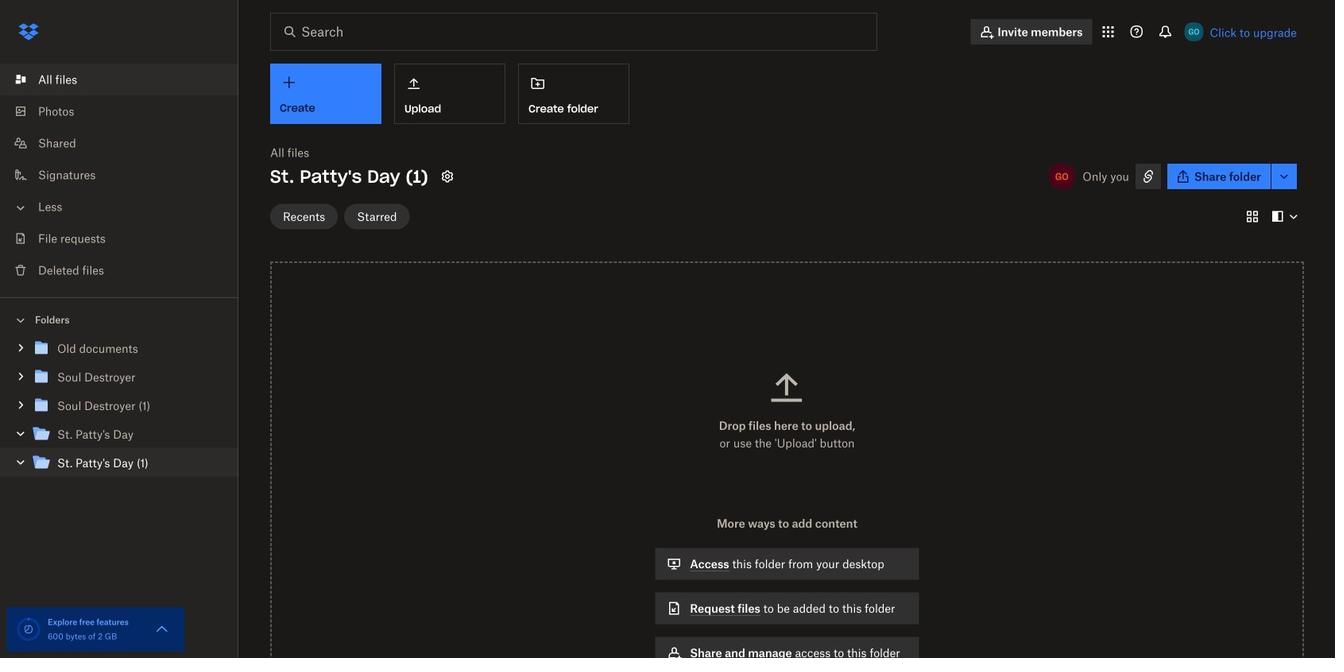 Task type: locate. For each thing, give the bounding box(es) containing it.
quota usage progress bar
[[16, 617, 41, 642]]

list
[[0, 54, 238, 297]]

folder settings image
[[438, 167, 457, 186]]

list item
[[0, 64, 238, 95]]

group
[[0, 331, 238, 489]]

expand share menu image
[[1272, 164, 1297, 189]]



Task type: vqa. For each thing, say whether or not it's contained in the screenshot.
(1)
no



Task type: describe. For each thing, give the bounding box(es) containing it.
less image
[[13, 200, 29, 216]]

dropbox image
[[13, 16, 45, 48]]

quota usage image
[[16, 617, 41, 642]]

Search in folder "Dropbox" text field
[[301, 22, 844, 41]]



